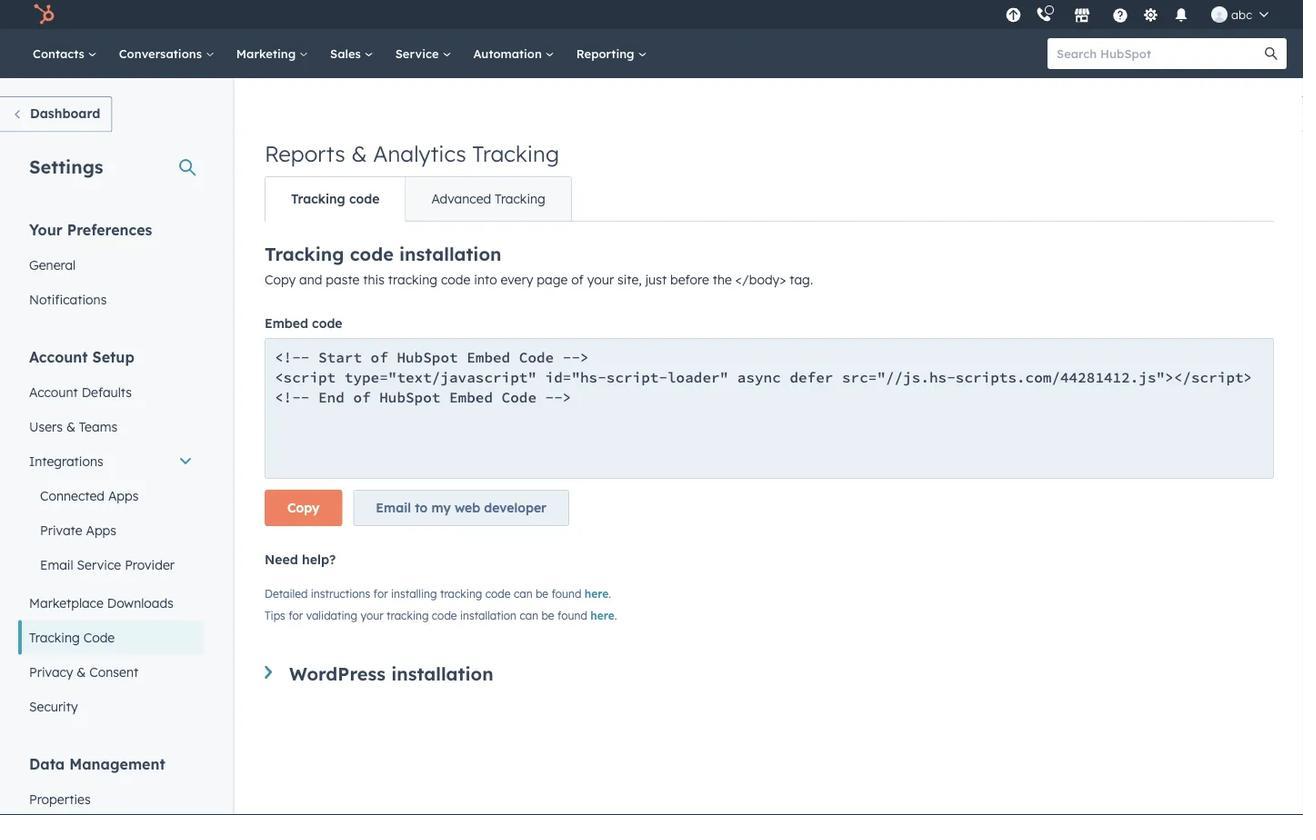 Task type: locate. For each thing, give the bounding box(es) containing it.
.
[[609, 587, 611, 601], [615, 609, 617, 623]]

connected apps link
[[18, 479, 204, 513]]

navigation containing tracking code
[[265, 176, 572, 222]]

& right the users
[[66, 419, 75, 435]]

0 vertical spatial service
[[395, 46, 442, 61]]

0 vertical spatial email
[[376, 500, 411, 516]]

apps down integrations button
[[108, 488, 139, 504]]

tracking inside tracking code link
[[291, 191, 345, 207]]

into
[[474, 272, 497, 288]]

upgrade image
[[1005, 8, 1022, 24]]

advanced
[[431, 191, 491, 207]]

1 horizontal spatial .
[[615, 609, 617, 623]]

web
[[455, 500, 480, 516]]

code down installing on the bottom left of page
[[432, 609, 457, 623]]

dashboard
[[30, 106, 100, 121]]

tracking down reports
[[291, 191, 345, 207]]

wordpress
[[289, 663, 386, 685]]

data management element
[[18, 754, 204, 816]]

service
[[395, 46, 442, 61], [77, 557, 121, 573]]

1 vertical spatial installation
[[460, 609, 517, 623]]

0 vertical spatial here
[[585, 587, 609, 601]]

0 vertical spatial installation
[[399, 243, 502, 266]]

copy inside tracking code installation copy and paste this tracking code into every page of your site, just before the </body> tag.
[[265, 272, 296, 288]]

abc
[[1231, 7, 1252, 22]]

1 vertical spatial account
[[29, 384, 78, 400]]

2 horizontal spatial &
[[351, 140, 367, 167]]

tracking for tracking code
[[291, 191, 345, 207]]

tracking code installation copy and paste this tracking code into every page of your site, just before the </body> tag.
[[265, 243, 813, 288]]

email inside "link"
[[40, 557, 73, 573]]

help?
[[302, 552, 336, 568]]

0 vertical spatial your
[[587, 272, 614, 288]]

<!-- Start of HubSpot Embed Code --> <script type="text/javascript" id="hs-script-loader" async defer src="//js.hs-scripts.com/44281412.js"></script> <!-- End of HubSpot Embed Code --> text field
[[265, 338, 1274, 479]]

code right installing on the bottom left of page
[[485, 587, 511, 601]]

0 vertical spatial copy
[[265, 272, 296, 288]]

service link
[[384, 29, 462, 78]]

just
[[646, 272, 667, 288]]

& for teams
[[66, 419, 75, 435]]

1 horizontal spatial email
[[376, 500, 411, 516]]

tracking up privacy
[[29, 630, 80, 646]]

sales
[[330, 46, 364, 61]]

instructions
[[311, 587, 370, 601]]

1 account from the top
[[29, 348, 88, 366]]

for left installing on the bottom left of page
[[373, 587, 388, 601]]

1 vertical spatial can
[[520, 609, 538, 623]]

privacy & consent link
[[18, 655, 204, 690]]

code down reports & analytics tracking
[[349, 191, 380, 207]]

copy left and
[[265, 272, 296, 288]]

& right privacy
[[77, 664, 86, 680]]

marketplace downloads
[[29, 595, 174, 611]]

general link
[[18, 248, 204, 282]]

2 vertical spatial &
[[77, 664, 86, 680]]

account defaults link
[[18, 375, 204, 410]]

teams
[[79, 419, 117, 435]]

1 horizontal spatial your
[[587, 272, 614, 288]]

0 vertical spatial account
[[29, 348, 88, 366]]

code right embed
[[312, 316, 342, 332]]

tracking
[[388, 272, 438, 288], [440, 587, 482, 601], [387, 609, 429, 623]]

code inside 'navigation'
[[349, 191, 380, 207]]

0 horizontal spatial service
[[77, 557, 121, 573]]

your down the instructions
[[361, 609, 383, 623]]

0 horizontal spatial your
[[361, 609, 383, 623]]

reports & analytics tracking
[[265, 140, 559, 167]]

tracking inside tracking code installation copy and paste this tracking code into every page of your site, just before the </body> tag.
[[388, 272, 438, 288]]

email service provider link
[[18, 548, 204, 583]]

of
[[571, 272, 584, 288]]

tracking code link
[[18, 621, 204, 655]]

1 vertical spatial found
[[557, 609, 587, 623]]

1 vertical spatial service
[[77, 557, 121, 573]]

service down private apps link
[[77, 557, 121, 573]]

0 vertical spatial tracking
[[388, 272, 438, 288]]

conversations
[[119, 46, 205, 61]]

apps
[[108, 488, 139, 504], [86, 522, 116, 538]]

email inside button
[[376, 500, 411, 516]]

here link for tips for validating your tracking code installation can be found
[[590, 609, 615, 623]]

1 vertical spatial here link
[[590, 609, 615, 623]]

service inside service link
[[395, 46, 442, 61]]

provider
[[125, 557, 175, 573]]

be
[[536, 587, 548, 601], [542, 609, 554, 623]]

1 vertical spatial your
[[361, 609, 383, 623]]

gary orlando image
[[1211, 6, 1228, 23]]

users
[[29, 419, 63, 435]]

your
[[587, 272, 614, 288], [361, 609, 383, 623]]

can
[[514, 587, 533, 601], [520, 609, 538, 623]]

contacts link
[[22, 29, 108, 78]]

your preferences element
[[18, 220, 204, 317]]

security
[[29, 699, 78, 715]]

1 vertical spatial email
[[40, 557, 73, 573]]

help image
[[1112, 8, 1129, 25]]

defaults
[[82, 384, 132, 400]]

email to my web developer
[[376, 500, 547, 516]]

integrations button
[[18, 444, 204, 479]]

1 vertical spatial copy
[[287, 500, 320, 516]]

0 vertical spatial here link
[[585, 587, 609, 601]]

1 vertical spatial be
[[542, 609, 554, 623]]

advanced tracking
[[431, 191, 546, 207]]

2 account from the top
[[29, 384, 78, 400]]

Search HubSpot search field
[[1048, 38, 1271, 69]]

email left to
[[376, 500, 411, 516]]

need
[[265, 552, 298, 568]]

0 vertical spatial for
[[373, 587, 388, 601]]

tracking right advanced
[[495, 191, 546, 207]]

0 horizontal spatial &
[[66, 419, 75, 435]]

security link
[[18, 690, 204, 724]]

installation inside tracking code installation copy and paste this tracking code into every page of your site, just before the </body> tag.
[[399, 243, 502, 266]]

data management
[[29, 755, 165, 774]]

0 horizontal spatial email
[[40, 557, 73, 573]]

privacy
[[29, 664, 73, 680]]

need help?
[[265, 552, 336, 568]]

detailed
[[265, 587, 308, 601]]

dashboard link
[[0, 96, 112, 132]]

code
[[349, 191, 380, 207], [350, 243, 394, 266], [441, 272, 471, 288], [312, 316, 342, 332], [485, 587, 511, 601], [432, 609, 457, 623]]

& up tracking code
[[351, 140, 367, 167]]

account
[[29, 348, 88, 366], [29, 384, 78, 400]]

embed code element
[[265, 338, 1274, 538]]

1 vertical spatial here
[[590, 609, 615, 623]]

validating
[[306, 609, 357, 623]]

for right tips
[[289, 609, 303, 623]]

conversations link
[[108, 29, 225, 78]]

1 vertical spatial .
[[615, 609, 617, 623]]

tracking inside tracking code installation copy and paste this tracking code into every page of your site, just before the </body> tag.
[[265, 243, 344, 266]]

users & teams link
[[18, 410, 204, 444]]

here link
[[585, 587, 609, 601], [590, 609, 615, 623]]

installing
[[391, 587, 437, 601]]

navigation
[[265, 176, 572, 222]]

&
[[351, 140, 367, 167], [66, 419, 75, 435], [77, 664, 86, 680]]

tracking code
[[29, 630, 115, 646]]

this
[[363, 272, 385, 288]]

account up the account defaults
[[29, 348, 88, 366]]

account setup element
[[18, 347, 204, 724]]

1 vertical spatial &
[[66, 419, 75, 435]]

1 horizontal spatial &
[[77, 664, 86, 680]]

apps up email service provider in the left bottom of the page
[[86, 522, 116, 538]]

tracking right installing on the bottom left of page
[[440, 587, 482, 601]]

copy button
[[265, 490, 342, 527]]

tracking up and
[[265, 243, 344, 266]]

marketing link
[[225, 29, 319, 78]]

tracking down installing on the bottom left of page
[[387, 609, 429, 623]]

account setup
[[29, 348, 134, 366]]

account up the users
[[29, 384, 78, 400]]

tracking right this
[[388, 272, 438, 288]]

integrations
[[29, 453, 103, 469]]

page
[[537, 272, 568, 288]]

email down private
[[40, 557, 73, 573]]

copy up the need help? at the left of page
[[287, 500, 320, 516]]

your right of
[[587, 272, 614, 288]]

1 horizontal spatial service
[[395, 46, 442, 61]]

calling icon button
[[1029, 3, 1060, 27]]

here
[[585, 587, 609, 601], [590, 609, 615, 623]]

0 vertical spatial apps
[[108, 488, 139, 504]]

tracking
[[472, 140, 559, 167], [291, 191, 345, 207], [495, 191, 546, 207], [265, 243, 344, 266], [29, 630, 80, 646]]

paste
[[326, 272, 360, 288]]

1 vertical spatial apps
[[86, 522, 116, 538]]

your inside tracking code installation copy and paste this tracking code into every page of your site, just before the </body> tag.
[[587, 272, 614, 288]]

0 vertical spatial &
[[351, 140, 367, 167]]

abc menu
[[1000, 0, 1281, 29]]

tracking inside advanced tracking link
[[495, 191, 546, 207]]

tracking inside tracking code link
[[29, 630, 80, 646]]

1 vertical spatial for
[[289, 609, 303, 623]]

0 horizontal spatial .
[[609, 587, 611, 601]]

service right sales link
[[395, 46, 442, 61]]



Task type: vqa. For each thing, say whether or not it's contained in the screenshot.
Brad to the middle
no



Task type: describe. For each thing, give the bounding box(es) containing it.
email service provider
[[40, 557, 175, 573]]

tracking code link
[[266, 177, 405, 221]]

general
[[29, 257, 76, 273]]

settings
[[29, 155, 103, 178]]

0 vertical spatial found
[[552, 587, 582, 601]]

private apps
[[40, 522, 116, 538]]

code up this
[[350, 243, 394, 266]]

2 vertical spatial installation
[[391, 663, 494, 685]]

upgrade link
[[1002, 5, 1025, 24]]

calling icon image
[[1036, 7, 1052, 23]]

tracking for tracking code installation copy and paste this tracking code into every page of your site, just before the </body> tag.
[[265, 243, 344, 266]]

& for analytics
[[351, 140, 367, 167]]

code left into
[[441, 272, 471, 288]]

tips
[[265, 609, 285, 623]]

private
[[40, 522, 82, 538]]

management
[[69, 755, 165, 774]]

connected
[[40, 488, 105, 504]]

settings image
[[1143, 8, 1159, 24]]

preferences
[[67, 221, 152, 239]]

2 vertical spatial tracking
[[387, 609, 429, 623]]

detailed instructions for installing tracking code can be found here . tips for validating your tracking code installation can be found here .
[[265, 587, 617, 623]]

search button
[[1256, 38, 1287, 69]]

0 vertical spatial can
[[514, 587, 533, 601]]

0 horizontal spatial for
[[289, 609, 303, 623]]

data
[[29, 755, 65, 774]]

your inside detailed instructions for installing tracking code can be found here . tips for validating your tracking code installation can be found here .
[[361, 609, 383, 623]]

email for email to my web developer
[[376, 500, 411, 516]]

installation inside detailed instructions for installing tracking code can be found here . tips for validating your tracking code installation can be found here .
[[460, 609, 517, 623]]

apps for connected apps
[[108, 488, 139, 504]]

embed
[[265, 316, 308, 332]]

& for consent
[[77, 664, 86, 680]]

contacts
[[33, 46, 88, 61]]

tracking up advanced tracking in the top left of the page
[[472, 140, 559, 167]]

notifications button
[[1166, 0, 1197, 29]]

wordpress installation button
[[265, 663, 1274, 685]]

abc button
[[1201, 0, 1280, 29]]

marketplace
[[29, 595, 104, 611]]

tracking for tracking code
[[29, 630, 80, 646]]

downloads
[[107, 595, 174, 611]]

sales link
[[319, 29, 384, 78]]

private apps link
[[18, 513, 204, 548]]

code
[[83, 630, 115, 646]]

service inside "email service provider" "link"
[[77, 557, 121, 573]]

account defaults
[[29, 384, 132, 400]]

tag.
[[790, 272, 813, 288]]

marketplace downloads link
[[18, 586, 204, 621]]

0 vertical spatial be
[[536, 587, 548, 601]]

properties
[[29, 792, 91, 808]]

connected apps
[[40, 488, 139, 504]]

hubspot link
[[22, 4, 68, 25]]

search image
[[1265, 47, 1278, 60]]

setup
[[92, 348, 134, 366]]

apps for private apps
[[86, 522, 116, 538]]

help button
[[1105, 0, 1136, 29]]

analytics
[[373, 140, 466, 167]]

to
[[415, 500, 428, 516]]

account for account setup
[[29, 348, 88, 366]]

every
[[501, 272, 533, 288]]

email for email service provider
[[40, 557, 73, 573]]

privacy & consent
[[29, 664, 138, 680]]

developer
[[484, 500, 547, 516]]

my
[[431, 500, 451, 516]]

1 horizontal spatial for
[[373, 587, 388, 601]]

email to my web developer button
[[353, 490, 569, 527]]

automation
[[473, 46, 545, 61]]

caret image
[[265, 666, 272, 680]]

1 vertical spatial tracking
[[440, 587, 482, 601]]

your preferences
[[29, 221, 152, 239]]

notifications link
[[18, 282, 204, 317]]

notifications image
[[1173, 8, 1190, 25]]

embed code
[[265, 316, 342, 332]]

account for account defaults
[[29, 384, 78, 400]]

marketplaces image
[[1074, 8, 1091, 25]]

reports
[[265, 140, 345, 167]]

your
[[29, 221, 63, 239]]

consent
[[89, 664, 138, 680]]

the
[[713, 272, 732, 288]]

tracking code
[[291, 191, 380, 207]]

wordpress installation
[[289, 663, 494, 685]]

reporting
[[576, 46, 638, 61]]

settings link
[[1140, 5, 1162, 24]]

here link for detailed instructions for installing tracking code can be found
[[585, 587, 609, 601]]

properties link
[[18, 783, 204, 816]]

automation link
[[462, 29, 565, 78]]

and
[[299, 272, 322, 288]]

hubspot image
[[33, 4, 55, 25]]

reporting link
[[565, 29, 658, 78]]

copy inside button
[[287, 500, 320, 516]]

0 vertical spatial .
[[609, 587, 611, 601]]



